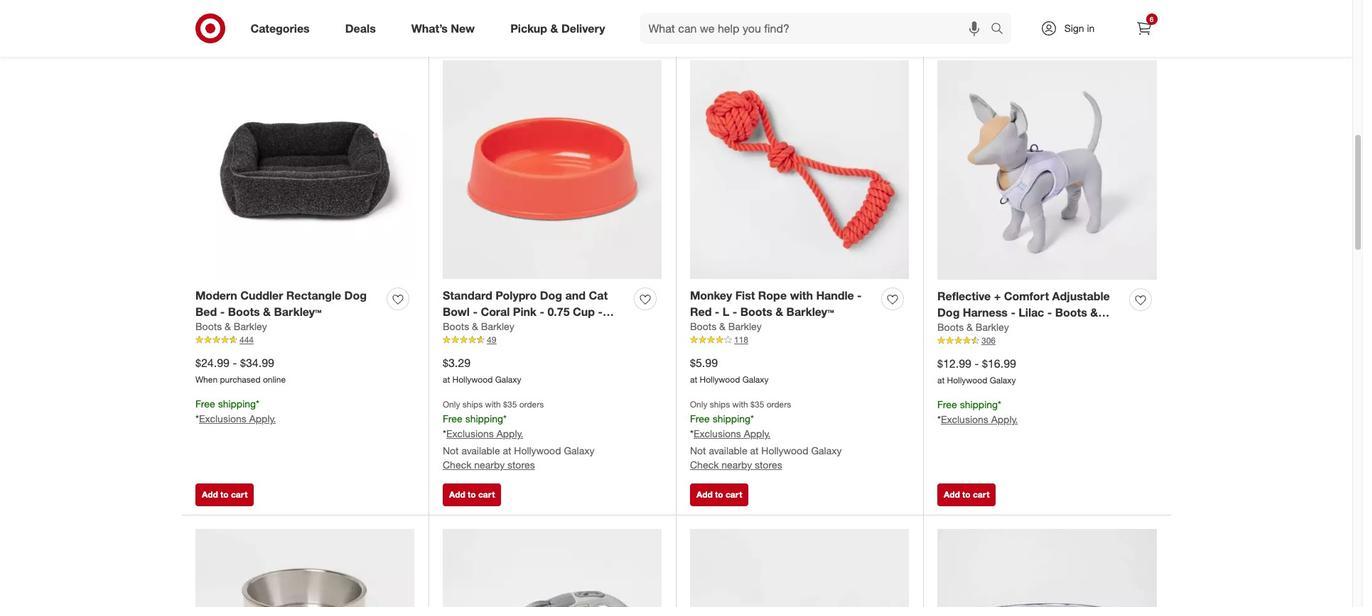 Task type: vqa. For each thing, say whether or not it's contained in the screenshot.
$39 related to $65.00
no



Task type: locate. For each thing, give the bounding box(es) containing it.
fist
[[735, 288, 755, 303]]

l
[[723, 305, 730, 319]]

modern
[[195, 288, 237, 303]]

cart
[[231, 20, 248, 31], [478, 20, 495, 31], [726, 20, 742, 31], [231, 490, 248, 500], [478, 490, 495, 500], [726, 490, 742, 500], [973, 490, 990, 500]]

free shipping * * exclusions apply. down purchased
[[195, 398, 276, 425]]

reflective retractable dog leash - gray - boots & barkley™ image
[[443, 530, 662, 608], [443, 530, 662, 608]]

only down $3.29
[[443, 400, 460, 410]]

2 stores from the left
[[755, 459, 782, 471]]

only
[[443, 400, 460, 410], [690, 400, 708, 410]]

galaxy inside the $5.99 at hollywood galaxy
[[743, 375, 769, 386]]

- right handle
[[857, 288, 862, 303]]

1 horizontal spatial stores
[[755, 459, 782, 471]]

when
[[195, 375, 218, 386]]

ships
[[463, 400, 483, 410], [710, 400, 730, 410]]

2 orders from the left
[[767, 400, 791, 410]]

&
[[551, 21, 558, 35], [263, 305, 271, 319], [776, 305, 783, 319], [1090, 305, 1098, 320], [225, 321, 231, 333], [472, 321, 478, 333], [478, 321, 486, 335], [719, 321, 726, 333], [967, 322, 973, 334]]

- right bed
[[220, 305, 225, 319]]

what's new
[[411, 21, 475, 35]]

1 $35 from the left
[[503, 400, 517, 410]]

1 check from the left
[[443, 459, 472, 471]]

118 link
[[690, 334, 909, 347]]

49 link
[[443, 334, 662, 347]]

to
[[220, 20, 229, 31], [468, 20, 476, 31], [715, 20, 723, 31], [220, 490, 229, 500], [468, 490, 476, 500], [715, 490, 723, 500], [963, 490, 971, 500]]

available
[[462, 445, 500, 457], [709, 445, 748, 457]]

2 check nearby stores button from the left
[[690, 459, 782, 473]]

shipping
[[218, 398, 256, 410], [960, 399, 998, 411], [465, 413, 503, 425], [713, 413, 751, 425]]

2 only ships with $35 orders free shipping * * exclusions apply. not available at hollywood galaxy check nearby stores from the left
[[690, 400, 842, 471]]

1 horizontal spatial free shipping * * exclusions apply.
[[938, 399, 1018, 426]]

2 not from the left
[[690, 445, 706, 457]]

6
[[1150, 15, 1154, 23]]

reflective + comfort adjustable dog harness - lilac - boots & barkley™ link
[[938, 288, 1124, 336]]

barkley™ inside the standard polypro dog and cat bowl - coral pink - 0.75 cup - boots & barkley™
[[489, 321, 537, 335]]

2 horizontal spatial with
[[790, 288, 813, 303]]

$35 down the $5.99 at hollywood galaxy
[[751, 400, 764, 410]]

1 horizontal spatial check
[[690, 459, 719, 471]]

at inside $3.29 at hollywood galaxy
[[443, 375, 450, 386]]

exclusions apply. button down $12.99 - $16.99 at hollywood galaxy
[[941, 413, 1018, 427]]

boots & barkley for modern
[[195, 321, 267, 333]]

reflective
[[938, 289, 991, 303]]

1 nearby from the left
[[474, 459, 505, 471]]

boots & barkley
[[195, 321, 267, 333], [443, 321, 514, 333], [690, 321, 762, 333], [938, 322, 1009, 334]]

1 horizontal spatial orders
[[767, 400, 791, 410]]

only ships with $35 orders free shipping * * exclusions apply. not available at hollywood galaxy check nearby stores
[[443, 400, 595, 471], [690, 400, 842, 471]]

boots & barkley up 444
[[195, 321, 267, 333]]

barkley™ down pink
[[489, 321, 537, 335]]

dog inside reflective + comfort adjustable dog harness - lilac - boots & barkley™
[[938, 305, 960, 320]]

0 horizontal spatial available
[[462, 445, 500, 457]]

lilac
[[1019, 305, 1044, 320]]

2 $35 from the left
[[751, 400, 764, 410]]

only down $5.99
[[690, 400, 708, 410]]

$35 for $3.29
[[503, 400, 517, 410]]

with down $3.29 at hollywood galaxy at the bottom
[[485, 400, 501, 410]]

reflective + comfort adjustable dog harness - lilac - boots & barkley™
[[938, 289, 1110, 336]]

0 horizontal spatial with
[[485, 400, 501, 410]]

orders for $5.99
[[767, 400, 791, 410]]

free
[[195, 398, 215, 410], [938, 399, 957, 411], [443, 413, 463, 425], [690, 413, 710, 425]]

free down when
[[195, 398, 215, 410]]

stores for $3.29
[[508, 459, 535, 471]]

1 horizontal spatial check nearby stores button
[[690, 459, 782, 473]]

- right $12.99
[[975, 357, 979, 371]]

boots & barkley link down l
[[690, 320, 762, 334]]

boots & barkley link for reflective
[[938, 321, 1009, 335]]

boots & barkley for reflective
[[938, 322, 1009, 334]]

hollywood
[[452, 375, 493, 386], [700, 375, 740, 386], [947, 376, 988, 386], [514, 445, 561, 457], [762, 445, 809, 457]]

- left l
[[715, 305, 720, 319]]

& down cuddler
[[263, 305, 271, 319]]

pick
[[944, 20, 962, 31]]

2 nearby from the left
[[722, 459, 752, 471]]

0 horizontal spatial not
[[443, 445, 459, 457]]

- right lilac
[[1048, 305, 1052, 320]]

categories
[[251, 21, 310, 35]]

barkley up 49
[[481, 321, 514, 333]]

red
[[690, 305, 712, 319]]

1 horizontal spatial $35
[[751, 400, 764, 410]]

1 horizontal spatial not
[[690, 445, 706, 457]]

modern cuddler rectangle dog bed - boots & barkley™ image
[[195, 61, 414, 280], [195, 61, 414, 280]]

boots & barkley down harness
[[938, 322, 1009, 334]]

reflective + comfort adjustable dog harness - lilac - boots & barkley™ image
[[938, 61, 1157, 280], [938, 61, 1157, 280]]

1 horizontal spatial dog
[[540, 288, 562, 303]]

2 available from the left
[[709, 445, 748, 457]]

306 link
[[938, 335, 1157, 348]]

dog up 0.75
[[540, 288, 562, 303]]

elevated dog bowl - gray - 3.5 cups - boots & barkley™ image
[[195, 530, 414, 608], [195, 530, 414, 608]]

free shipping * * exclusions apply. down $12.99 - $16.99 at hollywood galaxy
[[938, 399, 1018, 426]]

ships down the $5.99 at hollywood galaxy
[[710, 400, 730, 410]]

boots & barkley for standard
[[443, 321, 514, 333]]

$35 down $3.29 at hollywood galaxy at the bottom
[[503, 400, 517, 410]]

& down the adjustable at the right of the page
[[1090, 305, 1098, 320]]

0 horizontal spatial free shipping * * exclusions apply.
[[195, 398, 276, 425]]

cuddler
[[240, 288, 283, 303]]

free down $12.99
[[938, 399, 957, 411]]

- up purchased
[[233, 356, 237, 370]]

dog
[[344, 288, 367, 303], [540, 288, 562, 303], [938, 305, 960, 320]]

orders down $3.29 at hollywood galaxy at the bottom
[[519, 400, 544, 410]]

only for $3.29
[[443, 400, 460, 410]]

1 check nearby stores button from the left
[[443, 459, 535, 473]]

apply. down 'online'
[[249, 413, 276, 425]]

3-sided bolster dog bed - boots & barkley™ image
[[690, 530, 909, 608], [690, 530, 909, 608]]

standard
[[443, 288, 492, 303]]

barkley™ inside reflective + comfort adjustable dog harness - lilac - boots & barkley™
[[938, 322, 985, 336]]

barkley™ down harness
[[938, 322, 985, 336]]

exclusions down $3.29 at hollywood galaxy at the bottom
[[446, 428, 494, 440]]

$3.29
[[443, 356, 471, 370]]

pink
[[513, 305, 537, 319]]

- left 0.75
[[540, 305, 544, 319]]

- inside modern cuddler rectangle dog bed - boots & barkley™
[[220, 305, 225, 319]]

1 only from the left
[[443, 400, 460, 410]]

0 horizontal spatial only ships with $35 orders free shipping * * exclusions apply. not available at hollywood galaxy check nearby stores
[[443, 400, 595, 471]]

new
[[451, 21, 475, 35]]

available for $5.99
[[709, 445, 748, 457]]

1 only ships with $35 orders free shipping * * exclusions apply. not available at hollywood galaxy check nearby stores from the left
[[443, 400, 595, 471]]

with down the $5.99 at hollywood galaxy
[[733, 400, 748, 410]]

0 horizontal spatial stores
[[508, 459, 535, 471]]

categories link
[[238, 13, 327, 44]]

0.75
[[548, 305, 570, 319]]

barkley for coral
[[481, 321, 514, 333]]

handle
[[816, 288, 854, 303]]

0 horizontal spatial only
[[443, 400, 460, 410]]

barkley
[[234, 321, 267, 333], [481, 321, 514, 333], [728, 321, 762, 333], [976, 322, 1009, 334]]

- down cat
[[598, 305, 603, 319]]

1 horizontal spatial only
[[690, 400, 708, 410]]

orders down the $5.99 at hollywood galaxy
[[767, 400, 791, 410]]

exclusions down $12.99 - $16.99 at hollywood galaxy
[[941, 414, 989, 426]]

at inside $12.99 - $16.99 at hollywood galaxy
[[938, 376, 945, 386]]

1 available from the left
[[462, 445, 500, 457]]

non-skid stainless steel dog bowl - 8 cups - boots & barkley™ image
[[938, 530, 1157, 608], [938, 530, 1157, 608]]

boots & barkley link for monkey
[[690, 320, 762, 334]]

barkley up 444
[[234, 321, 267, 333]]

-
[[857, 288, 862, 303], [220, 305, 225, 319], [473, 305, 478, 319], [540, 305, 544, 319], [598, 305, 603, 319], [715, 305, 720, 319], [733, 305, 737, 319], [1011, 305, 1016, 320], [1048, 305, 1052, 320], [233, 356, 237, 370], [975, 357, 979, 371]]

exclusions apply. button
[[199, 412, 276, 427], [941, 413, 1018, 427], [446, 427, 523, 442], [694, 427, 771, 442]]

boots & barkley up 49
[[443, 321, 514, 333]]

*
[[256, 398, 259, 410], [998, 399, 1002, 411], [195, 413, 199, 425], [503, 413, 507, 425], [751, 413, 754, 425], [938, 414, 941, 426], [443, 428, 446, 440], [690, 428, 694, 440]]

boots & barkley link for modern
[[195, 320, 267, 334]]

dog down "reflective"
[[938, 305, 960, 320]]

1 horizontal spatial only ships with $35 orders free shipping * * exclusions apply. not available at hollywood galaxy check nearby stores
[[690, 400, 842, 471]]

1 ships from the left
[[463, 400, 483, 410]]

check nearby stores button for $3.29
[[443, 459, 535, 473]]

check nearby stores button
[[443, 459, 535, 473], [690, 459, 782, 473]]

galaxy inside $12.99 - $16.99 at hollywood galaxy
[[990, 376, 1016, 386]]

444
[[240, 335, 254, 346]]

boots
[[228, 305, 260, 319], [740, 305, 772, 319], [1055, 305, 1087, 320], [195, 321, 222, 333], [443, 321, 475, 335], [443, 321, 469, 333], [690, 321, 717, 333], [938, 322, 964, 334]]

49
[[487, 335, 496, 346]]

what's
[[411, 21, 448, 35]]

& down standard
[[472, 321, 478, 333]]

0 horizontal spatial check
[[443, 459, 472, 471]]

apply.
[[249, 413, 276, 425], [991, 414, 1018, 426], [497, 428, 523, 440], [744, 428, 771, 440]]

bed
[[195, 305, 217, 319]]

boots & barkley link
[[195, 320, 267, 334], [443, 320, 514, 334], [690, 320, 762, 334], [938, 321, 1009, 335]]

exclusions apply. button down $3.29 at hollywood galaxy at the bottom
[[446, 427, 523, 442]]

0 horizontal spatial check nearby stores button
[[443, 459, 535, 473]]

shipping down $12.99 - $16.99 at hollywood galaxy
[[960, 399, 998, 411]]

1 horizontal spatial available
[[709, 445, 748, 457]]

monkey fist rope with handle - red - l - boots & barkley™ image
[[690, 61, 909, 280], [690, 61, 909, 280]]

nearby
[[474, 459, 505, 471], [722, 459, 752, 471]]

apply. down $3.29 at hollywood galaxy at the bottom
[[497, 428, 523, 440]]

boots inside reflective + comfort adjustable dog harness - lilac - boots & barkley™
[[1055, 305, 1087, 320]]

dog inside modern cuddler rectangle dog bed - boots & barkley™
[[344, 288, 367, 303]]

rectangle
[[286, 288, 341, 303]]

ships for $3.29
[[463, 400, 483, 410]]

1 horizontal spatial ships
[[710, 400, 730, 410]]

free down $3.29
[[443, 413, 463, 425]]

1 horizontal spatial nearby
[[722, 459, 752, 471]]

boots & barkley link up 444
[[195, 320, 267, 334]]

dog right rectangle
[[344, 288, 367, 303]]

pick it up
[[944, 20, 982, 31]]

$24.99
[[195, 356, 230, 370]]

sign in
[[1065, 22, 1095, 34]]

What can we help you find? suggestions appear below search field
[[640, 13, 994, 44]]

exclusions down when
[[199, 413, 247, 425]]

2 check from the left
[[690, 459, 719, 471]]

boots & barkley link down harness
[[938, 321, 1009, 335]]

barkley™ down handle
[[787, 305, 834, 319]]

0 horizontal spatial orders
[[519, 400, 544, 410]]

1 horizontal spatial with
[[733, 400, 748, 410]]

- inside '$24.99 - $34.99 when purchased online'
[[233, 356, 237, 370]]

$24.99 - $34.99 when purchased online
[[195, 356, 286, 386]]

galaxy inside $3.29 at hollywood galaxy
[[495, 375, 521, 386]]

nearby for $5.99
[[722, 459, 752, 471]]

standard polypro dog and cat bowl - coral pink - 0.75 cup - boots & barkley™ image
[[443, 61, 662, 280], [443, 61, 662, 280]]

ships down $3.29 at hollywood galaxy at the bottom
[[463, 400, 483, 410]]

cup
[[573, 305, 595, 319]]

ships for $5.99
[[710, 400, 730, 410]]

barkley™ inside 'monkey fist rope with handle - red - l - boots & barkley™'
[[787, 305, 834, 319]]

1 not from the left
[[443, 445, 459, 457]]

orders for $3.29
[[519, 400, 544, 410]]

galaxy
[[495, 375, 521, 386], [743, 375, 769, 386], [990, 376, 1016, 386], [564, 445, 595, 457], [811, 445, 842, 457]]

exclusions
[[199, 413, 247, 425], [941, 414, 989, 426], [446, 428, 494, 440], [694, 428, 741, 440]]

1 stores from the left
[[508, 459, 535, 471]]

apply. down $12.99 - $16.99 at hollywood galaxy
[[991, 414, 1018, 426]]

cat
[[589, 288, 608, 303]]

0 horizontal spatial dog
[[344, 288, 367, 303]]

with right rope
[[790, 288, 813, 303]]

only for $5.99
[[690, 400, 708, 410]]

at inside the $5.99 at hollywood galaxy
[[690, 375, 697, 386]]

& down modern
[[225, 321, 231, 333]]

& left 49
[[478, 321, 486, 335]]

pickup
[[510, 21, 547, 35]]

$35
[[503, 400, 517, 410], [751, 400, 764, 410]]

polypro
[[496, 288, 537, 303]]

up
[[971, 20, 982, 31]]

add to cart
[[202, 20, 248, 31], [449, 20, 495, 31], [697, 20, 742, 31], [202, 490, 248, 500], [449, 490, 495, 500], [697, 490, 742, 500], [944, 490, 990, 500]]

0 horizontal spatial nearby
[[474, 459, 505, 471]]

0 horizontal spatial ships
[[463, 400, 483, 410]]

with for standard polypro dog and cat bowl - coral pink - 0.75 cup - boots & barkley™
[[485, 400, 501, 410]]

1 orders from the left
[[519, 400, 544, 410]]

2 only from the left
[[690, 400, 708, 410]]

boots & barkley down l
[[690, 321, 762, 333]]

boots & barkley link up 49
[[443, 320, 514, 334]]

barkley up 118
[[728, 321, 762, 333]]

barkley™ inside modern cuddler rectangle dog bed - boots & barkley™
[[274, 305, 322, 319]]

hollywood inside $12.99 - $16.99 at hollywood galaxy
[[947, 376, 988, 386]]

boots & barkley link for standard
[[443, 320, 514, 334]]

at
[[443, 375, 450, 386], [690, 375, 697, 386], [938, 376, 945, 386], [503, 445, 511, 457], [750, 445, 759, 457]]

barkley™ down rectangle
[[274, 305, 322, 319]]

shipping down purchased
[[218, 398, 256, 410]]

306
[[982, 336, 996, 346]]

free shipping * * exclusions apply. for $34.99
[[195, 398, 276, 425]]

nearby for $3.29
[[474, 459, 505, 471]]

$12.99
[[938, 357, 972, 371]]

free shipping * * exclusions apply.
[[195, 398, 276, 425], [938, 399, 1018, 426]]

orders
[[519, 400, 544, 410], [767, 400, 791, 410]]

2 ships from the left
[[710, 400, 730, 410]]

2 horizontal spatial dog
[[938, 305, 960, 320]]

stores
[[508, 459, 535, 471], [755, 459, 782, 471]]

barkley up 306
[[976, 322, 1009, 334]]

bowl
[[443, 305, 470, 319]]

0 horizontal spatial $35
[[503, 400, 517, 410]]

hollywood inside the $5.99 at hollywood galaxy
[[700, 375, 740, 386]]

boots inside modern cuddler rectangle dog bed - boots & barkley™
[[228, 305, 260, 319]]

& down rope
[[776, 305, 783, 319]]



Task type: describe. For each thing, give the bounding box(es) containing it.
adjustable
[[1052, 289, 1110, 303]]

stores for $5.99
[[755, 459, 782, 471]]

harness
[[963, 305, 1008, 320]]

$16.99
[[982, 357, 1016, 371]]

monkey fist rope with handle - red - l - boots & barkley™
[[690, 288, 862, 319]]

sign in link
[[1028, 13, 1117, 44]]

available for $3.29
[[462, 445, 500, 457]]

in
[[1087, 22, 1095, 34]]

hollywood inside $3.29 at hollywood galaxy
[[452, 375, 493, 386]]

apply. down the $5.99 at hollywood galaxy
[[744, 428, 771, 440]]

and
[[565, 288, 586, 303]]

not for $5.99
[[690, 445, 706, 457]]

$35 for $5.99
[[751, 400, 764, 410]]

$12.99 - $16.99 at hollywood galaxy
[[938, 357, 1016, 386]]

- right l
[[733, 305, 737, 319]]

dog inside the standard polypro dog and cat bowl - coral pink - 0.75 cup - boots & barkley™
[[540, 288, 562, 303]]

boots & barkley for monkey
[[690, 321, 762, 333]]

& inside the standard polypro dog and cat bowl - coral pink - 0.75 cup - boots & barkley™
[[478, 321, 486, 335]]

shipping down the $5.99 at hollywood galaxy
[[713, 413, 751, 425]]

free down $5.99
[[690, 413, 710, 425]]

boots inside 'monkey fist rope with handle - red - l - boots & barkley™'
[[740, 305, 772, 319]]

monkey fist rope with handle - red - l - boots & barkley™ link
[[690, 288, 876, 320]]

search button
[[984, 13, 1018, 47]]

$5.99
[[690, 356, 718, 370]]

check for $5.99
[[690, 459, 719, 471]]

delivery
[[561, 21, 605, 35]]

rope
[[758, 288, 787, 303]]

only ships with $35 orders free shipping * * exclusions apply. not available at hollywood galaxy check nearby stores for $5.99
[[690, 400, 842, 471]]

check for $3.29
[[443, 459, 472, 471]]

what's new link
[[399, 13, 493, 44]]

118
[[734, 335, 749, 346]]

$34.99
[[240, 356, 274, 370]]

barkley for lilac
[[976, 322, 1009, 334]]

modern cuddler rectangle dog bed - boots & barkley™
[[195, 288, 367, 319]]

purchased
[[220, 375, 261, 386]]

modern cuddler rectangle dog bed - boots & barkley™ link
[[195, 288, 381, 320]]

$3.29 at hollywood galaxy
[[443, 356, 521, 386]]

free shipping * * exclusions apply. for $16.99
[[938, 399, 1018, 426]]

comfort
[[1004, 289, 1049, 303]]

& down l
[[719, 321, 726, 333]]

only ships with $35 orders free shipping * * exclusions apply. not available at hollywood galaxy check nearby stores for $3.29
[[443, 400, 595, 471]]

- inside $12.99 - $16.99 at hollywood galaxy
[[975, 357, 979, 371]]

- left lilac
[[1011, 305, 1016, 320]]

& inside 'monkey fist rope with handle - red - l - boots & barkley™'
[[776, 305, 783, 319]]

boots inside the standard polypro dog and cat bowl - coral pink - 0.75 cup - boots & barkley™
[[443, 321, 475, 335]]

shipping down $3.29 at hollywood galaxy at the bottom
[[465, 413, 503, 425]]

standard polypro dog and cat bowl - coral pink - 0.75 cup - boots & barkley™
[[443, 288, 608, 335]]

exclusions apply. button down the $5.99 at hollywood galaxy
[[694, 427, 771, 442]]

$5.99 at hollywood galaxy
[[690, 356, 769, 386]]

deals
[[345, 21, 376, 35]]

barkley for &
[[234, 321, 267, 333]]

search
[[984, 22, 1018, 37]]

exclusions down the $5.99 at hollywood galaxy
[[694, 428, 741, 440]]

pickup & delivery
[[510, 21, 605, 35]]

online
[[263, 375, 286, 386]]

with inside 'monkey fist rope with handle - red - l - boots & barkley™'
[[790, 288, 813, 303]]

- down standard
[[473, 305, 478, 319]]

+
[[994, 289, 1001, 303]]

deals link
[[333, 13, 394, 44]]

check nearby stores button for $5.99
[[690, 459, 782, 473]]

pickup & delivery link
[[498, 13, 623, 44]]

monkey
[[690, 288, 732, 303]]

444 link
[[195, 334, 414, 347]]

not for $3.29
[[443, 445, 459, 457]]

exclusions apply. button down purchased
[[199, 412, 276, 427]]

standard polypro dog and cat bowl - coral pink - 0.75 cup - boots & barkley™ link
[[443, 288, 628, 335]]

barkley for -
[[728, 321, 762, 333]]

sign
[[1065, 22, 1084, 34]]

& inside reflective + comfort adjustable dog harness - lilac - boots & barkley™
[[1090, 305, 1098, 320]]

coral
[[481, 305, 510, 319]]

6 link
[[1128, 13, 1160, 44]]

pick it up button
[[938, 15, 988, 38]]

it
[[964, 20, 969, 31]]

& right pickup
[[551, 21, 558, 35]]

& inside modern cuddler rectangle dog bed - boots & barkley™
[[263, 305, 271, 319]]

& down harness
[[967, 322, 973, 334]]

with for monkey fist rope with handle - red - l - boots & barkley™
[[733, 400, 748, 410]]



